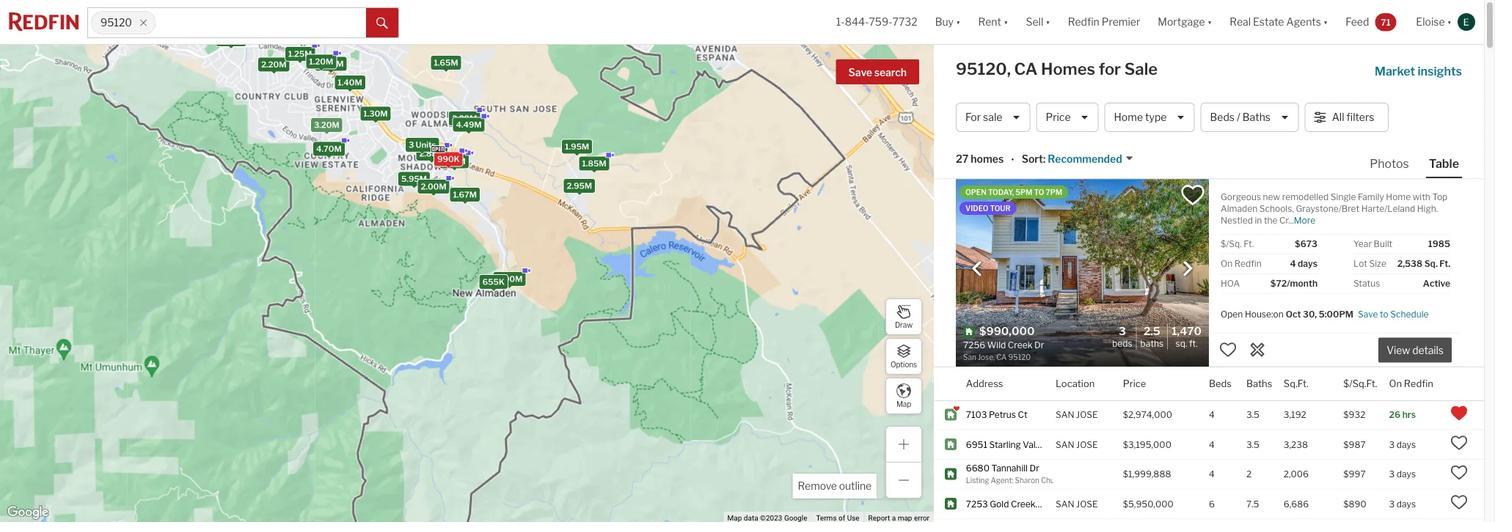 Task type: locate. For each thing, give the bounding box(es) containing it.
1 vertical spatial san
[[1056, 440, 1075, 450]]

2.00m up '1.40m'
[[318, 59, 344, 69]]

6680 tannahill dr link
[[966, 463, 1043, 475]]

2.00m down '990k'
[[421, 182, 447, 192]]

1 ▾ from the left
[[956, 16, 961, 28]]

3 left units
[[409, 140, 414, 150]]

1-844-759-7732
[[836, 16, 918, 28]]

1 vertical spatial beds
[[1113, 339, 1133, 349]]

3 right $890
[[1390, 499, 1395, 510]]

▾ left user photo
[[1448, 16, 1452, 28]]

▾ right buy
[[956, 16, 961, 28]]

almaden
[[1221, 204, 1258, 214]]

redfin inside redfin premier button
[[1068, 16, 1100, 28]]

3 jose from the top
[[1077, 499, 1098, 510]]

baths down x-out this home image
[[1247, 378, 1273, 390]]

3 3 days from the top
[[1390, 499, 1416, 510]]

0 vertical spatial favorite this home image
[[1451, 435, 1469, 452]]

home left type
[[1114, 111, 1143, 124]]

0 vertical spatial price button
[[1037, 103, 1099, 132]]

on up '26'
[[1390, 378, 1402, 390]]

address
[[966, 378, 1004, 390]]

2.95m
[[567, 181, 592, 191]]

map
[[897, 400, 912, 409]]

google image
[[4, 503, 52, 523]]

jose
[[1077, 410, 1098, 420], [1077, 440, 1098, 450], [1077, 499, 1098, 510]]

to
[[1034, 188, 1045, 197]]

4.70m
[[316, 144, 342, 154]]

0 vertical spatial sq.
[[1425, 259, 1438, 269]]

beds for beds / baths
[[1211, 111, 1235, 124]]

▾ right mortgage
[[1208, 16, 1212, 28]]

dr inside 6680 tannahill dr listing agent: sharon chu
[[1030, 463, 1040, 474]]

3 ▾ from the left
[[1046, 16, 1051, 28]]

on redfin up hrs
[[1390, 378, 1434, 390]]

real estate agents ▾
[[1230, 16, 1329, 28]]

1 vertical spatial home
[[1387, 192, 1411, 203]]

nestled
[[1221, 215, 1253, 226]]

95120
[[101, 16, 132, 29]]

3 days down 26 hrs
[[1390, 440, 1416, 450]]

all
[[1332, 111, 1345, 124]]

3.5 for 3,192
[[1247, 410, 1260, 420]]

listing
[[966, 477, 990, 485]]

baths down "2.5"
[[1141, 339, 1164, 349]]

0 horizontal spatial redfin
[[1068, 16, 1100, 28]]

1 horizontal spatial price button
[[1123, 368, 1147, 401]]

built
[[1374, 239, 1393, 250]]

0 horizontal spatial ft.
[[1190, 339, 1198, 349]]

today,
[[988, 188, 1014, 197]]

sq. for 2,538
[[1425, 259, 1438, 269]]

2 ▾ from the left
[[1004, 16, 1009, 28]]

0 horizontal spatial 2.00m
[[318, 59, 344, 69]]

0 vertical spatial beds
[[1211, 111, 1235, 124]]

table button
[[1427, 156, 1463, 178]]

high.
[[1418, 204, 1439, 214]]

way
[[1038, 499, 1056, 510]]

3 days for $997
[[1390, 469, 1416, 480]]

previous button image
[[970, 262, 985, 276]]

baths
[[1243, 111, 1271, 124], [1141, 339, 1164, 349], [1247, 378, 1273, 390]]

2 3.5 from the top
[[1247, 440, 1260, 450]]

sq. inside 1,470 sq. ft.
[[1176, 339, 1188, 349]]

remove 95120 image
[[139, 18, 148, 27]]

$997
[[1344, 469, 1366, 480]]

ft.
[[1244, 239, 1254, 250], [1440, 259, 1451, 269], [1190, 339, 1198, 349]]

ft. down "1,470"
[[1190, 339, 1198, 349]]

0 vertical spatial san
[[1056, 410, 1075, 420]]

sq. down "1,470"
[[1176, 339, 1188, 349]]

3.5 down baths button
[[1247, 410, 1260, 420]]

▾ right sell
[[1046, 16, 1051, 28]]

1 vertical spatial 3 days
[[1390, 469, 1416, 480]]

2 3 days from the top
[[1390, 469, 1416, 480]]

1 horizontal spatial redfin
[[1235, 259, 1262, 269]]

1-
[[836, 16, 845, 28]]

price down 95120, ca homes for sale
[[1046, 111, 1071, 124]]

5.00m
[[497, 274, 523, 284]]

ft. inside 1,470 sq. ft.
[[1190, 339, 1198, 349]]

0 vertical spatial home
[[1114, 111, 1143, 124]]

2 vertical spatial redfin
[[1405, 378, 1434, 390]]

4 days
[[1291, 259, 1318, 269]]

estate
[[1254, 16, 1285, 28]]

sell ▾ button
[[1017, 0, 1059, 44]]

save left search
[[849, 66, 873, 79]]

rent ▾ button
[[970, 0, 1017, 44]]

home
[[1114, 111, 1143, 124], [1387, 192, 1411, 203]]

3.5 for 3,238
[[1247, 440, 1260, 450]]

dr up sharon at the right bottom of the page
[[1030, 463, 1040, 474]]

price button up recommended
[[1037, 103, 1099, 132]]

san right way
[[1056, 499, 1075, 510]]

ca
[[1015, 59, 1038, 79]]

1 3.5 from the top
[[1247, 410, 1260, 420]]

4 ▾ from the left
[[1208, 16, 1212, 28]]

3 days for $890
[[1390, 499, 1416, 510]]

sq.ft. button
[[1284, 368, 1309, 401]]

sort :
[[1022, 153, 1046, 165]]

year
[[1354, 239, 1372, 250]]

favorite this home image
[[1451, 435, 1469, 452], [1451, 494, 1469, 512]]

1 horizontal spatial 2.00m
[[421, 182, 447, 192]]

beds left / on the right top of the page
[[1211, 111, 1235, 124]]

$890
[[1344, 499, 1367, 510]]

0 vertical spatial on redfin
[[1221, 259, 1262, 269]]

save
[[849, 66, 873, 79], [1358, 309, 1379, 320]]

5 ▾ from the left
[[1324, 16, 1329, 28]]

recommended button
[[1046, 152, 1134, 166]]

0 vertical spatial dr
[[1050, 440, 1059, 450]]

redfin down $/sq. ft.
[[1235, 259, 1262, 269]]

on redfin down $/sq. ft.
[[1221, 259, 1262, 269]]

2 vertical spatial san
[[1056, 499, 1075, 510]]

1 horizontal spatial on
[[1390, 378, 1402, 390]]

759-
[[869, 16, 893, 28]]

2.20m
[[261, 60, 287, 69]]

1 horizontal spatial home
[[1387, 192, 1411, 203]]

chu
[[1041, 477, 1055, 485]]

4 for 2,006
[[1209, 469, 1215, 480]]

ft. right $/sq.
[[1244, 239, 1254, 250]]

next button image
[[1181, 262, 1195, 276]]

jose right way
[[1077, 499, 1098, 510]]

days right $997
[[1397, 469, 1416, 480]]

2 horizontal spatial ft.
[[1440, 259, 1451, 269]]

baths right / on the right top of the page
[[1243, 111, 1271, 124]]

0 vertical spatial 3.5
[[1247, 410, 1260, 420]]

1 vertical spatial sq.
[[1176, 339, 1188, 349]]

favorite this home image down the unfavorite this home image at the bottom of page
[[1451, 464, 1469, 482]]

▾ for sell ▾
[[1046, 16, 1051, 28]]

san for way
[[1056, 499, 1075, 510]]

0 horizontal spatial save
[[849, 66, 873, 79]]

sharon
[[1015, 477, 1040, 485]]

for
[[966, 111, 981, 124]]

map button
[[886, 378, 922, 415]]

home up harte/leland
[[1387, 192, 1411, 203]]

2 vertical spatial jose
[[1077, 499, 1098, 510]]

rent ▾ button
[[979, 0, 1009, 44]]

remove outline
[[798, 480, 872, 493]]

2 vertical spatial beds
[[1209, 378, 1232, 390]]

1 vertical spatial on
[[1390, 378, 1402, 390]]

for sale
[[966, 111, 1003, 124]]

7103 petrus ct
[[966, 410, 1028, 420]]

1 vertical spatial save
[[1358, 309, 1379, 320]]

▾ for buy ▾
[[956, 16, 961, 28]]

0 horizontal spatial favorite this home image
[[1220, 341, 1237, 359]]

3 down '26'
[[1390, 440, 1395, 450]]

1 horizontal spatial favorite this home image
[[1451, 464, 1469, 482]]

3 san from the top
[[1056, 499, 1075, 510]]

1.85m
[[582, 159, 607, 168]]

san down location button
[[1056, 410, 1075, 420]]

on up hoa
[[1221, 259, 1233, 269]]

$987
[[1344, 440, 1366, 450]]

in
[[1255, 215, 1263, 226]]

buy ▾ button
[[927, 0, 970, 44]]

▾ right agents
[[1324, 16, 1329, 28]]

days right $890
[[1397, 499, 1416, 510]]

top
[[1433, 192, 1448, 203]]

0 horizontal spatial on
[[1221, 259, 1233, 269]]

3 right $997
[[1390, 469, 1395, 480]]

location
[[1056, 378, 1095, 390]]

1 vertical spatial jose
[[1077, 440, 1098, 450]]

open
[[1221, 309, 1243, 320]]

premier
[[1102, 16, 1141, 28]]

tannahill
[[992, 463, 1028, 474]]

1 vertical spatial favorite this home image
[[1451, 494, 1469, 512]]

1 3 days from the top
[[1390, 440, 1416, 450]]

1 vertical spatial dr
[[1030, 463, 1040, 474]]

view
[[1387, 344, 1411, 357]]

3 left "2.5"
[[1119, 324, 1126, 337]]

None search field
[[156, 8, 366, 37]]

26 hrs
[[1390, 410, 1416, 420]]

2.00m
[[318, 59, 344, 69], [421, 182, 447, 192]]

the
[[1264, 215, 1278, 226]]

71
[[1381, 17, 1391, 27]]

3 days right $890
[[1390, 499, 1416, 510]]

$1,999,888
[[1123, 469, 1172, 480]]

beds left baths button
[[1209, 378, 1232, 390]]

$/sq.ft.
[[1344, 378, 1378, 390]]

2 san from the top
[[1056, 440, 1075, 450]]

0 horizontal spatial dr
[[1030, 463, 1040, 474]]

0 vertical spatial 3 days
[[1390, 440, 1416, 450]]

▾ right the rent
[[1004, 16, 1009, 28]]

2 vertical spatial 3 days
[[1390, 499, 1416, 510]]

with
[[1413, 192, 1431, 203]]

sq. up active
[[1425, 259, 1438, 269]]

jose for 6951 starling valley dr san jose
[[1077, 440, 1098, 450]]

30,
[[1303, 309, 1317, 320]]

1 horizontal spatial ft.
[[1244, 239, 1254, 250]]

1 vertical spatial ft.
[[1440, 259, 1451, 269]]

0 vertical spatial 2.00m
[[318, 59, 344, 69]]

starling
[[990, 440, 1021, 450]]

home inside gorgeous new remodelled single family home with top almaden schools, graystone/bret harte/leland high. nestled in the cr...
[[1387, 192, 1411, 203]]

price up $2,974,000 at the bottom right
[[1123, 378, 1147, 390]]

to
[[1380, 309, 1389, 320]]

heading
[[964, 324, 1083, 363]]

insights
[[1418, 64, 1463, 78]]

0 horizontal spatial home
[[1114, 111, 1143, 124]]

san right valley on the right of the page
[[1056, 440, 1075, 450]]

1 vertical spatial redfin
[[1235, 259, 1262, 269]]

save left to
[[1358, 309, 1379, 320]]

eloise ▾
[[1417, 16, 1452, 28]]

0 horizontal spatial sq.
[[1176, 339, 1188, 349]]

1 horizontal spatial on redfin
[[1390, 378, 1434, 390]]

3.5 up 2
[[1247, 440, 1260, 450]]

0 vertical spatial redfin
[[1068, 16, 1100, 28]]

844-
[[845, 16, 869, 28]]

size
[[1370, 259, 1387, 269]]

2
[[1247, 469, 1252, 480]]

6 ▾ from the left
[[1448, 16, 1452, 28]]

submit search image
[[376, 17, 388, 29]]

jose down san jose
[[1077, 440, 1098, 450]]

1 horizontal spatial sq.
[[1425, 259, 1438, 269]]

3 inside map region
[[409, 140, 414, 150]]

2 favorite this home image from the top
[[1451, 494, 1469, 512]]

photos button
[[1367, 156, 1427, 177]]

user photo image
[[1458, 13, 1476, 31]]

beds left 2.5 baths
[[1113, 339, 1133, 349]]

view details button
[[1379, 338, 1452, 363]]

schedule
[[1391, 309, 1429, 320]]

2 horizontal spatial redfin
[[1405, 378, 1434, 390]]

3 days right $997
[[1390, 469, 1416, 480]]

home inside button
[[1114, 111, 1143, 124]]

redfin inside on redfin "button"
[[1405, 378, 1434, 390]]

1 vertical spatial baths
[[1141, 339, 1164, 349]]

favorite this home image for $890
[[1451, 494, 1469, 512]]

0 vertical spatial favorite this home image
[[1220, 341, 1237, 359]]

days for $997
[[1397, 469, 1416, 480]]

days down hrs
[[1397, 440, 1416, 450]]

photo of 7256 wild creek dr, san jose, ca 95120 image
[[956, 179, 1209, 367]]

dr right valley on the right of the page
[[1050, 440, 1059, 450]]

jose down location button
[[1077, 410, 1098, 420]]

sale
[[1125, 59, 1158, 79]]

ft. down the 1985
[[1440, 259, 1451, 269]]

favorite this home image
[[1220, 341, 1237, 359], [1451, 464, 1469, 482]]

1,470
[[1172, 324, 1202, 337]]

0 vertical spatial save
[[849, 66, 873, 79]]

sort
[[1022, 153, 1044, 165]]

redfin left premier
[[1068, 16, 1100, 28]]

0 vertical spatial baths
[[1243, 111, 1271, 124]]

0 horizontal spatial price
[[1046, 111, 1071, 124]]

3
[[409, 140, 414, 150], [1119, 324, 1126, 337], [1390, 440, 1395, 450], [1390, 469, 1395, 480], [1390, 499, 1395, 510]]

san jose
[[1056, 410, 1098, 420]]

favorite this home image left x-out this home image
[[1220, 341, 1237, 359]]

0 vertical spatial price
[[1046, 111, 1071, 124]]

1 vertical spatial price
[[1123, 378, 1147, 390]]

beds inside button
[[1211, 111, 1235, 124]]

1 vertical spatial 3.5
[[1247, 440, 1260, 450]]

buy
[[935, 16, 954, 28]]

6680 tannahill dr listing agent: sharon chu
[[966, 463, 1055, 485]]

0 horizontal spatial on redfin
[[1221, 259, 1262, 269]]

2 vertical spatial ft.
[[1190, 339, 1198, 349]]

more
[[1294, 215, 1316, 226]]

0 vertical spatial jose
[[1077, 410, 1098, 420]]

3,238
[[1284, 440, 1308, 450]]

2 jose from the top
[[1077, 440, 1098, 450]]

1 favorite this home image from the top
[[1451, 435, 1469, 452]]

remove
[[798, 480, 837, 493]]

price button up $2,974,000 at the bottom right
[[1123, 368, 1147, 401]]

sell ▾
[[1026, 16, 1051, 28]]

map region
[[0, 2, 1067, 523]]

favorite button image
[[1181, 183, 1206, 208]]

1 vertical spatial on redfin
[[1390, 378, 1434, 390]]

redfin up hrs
[[1405, 378, 1434, 390]]



Task type: describe. For each thing, give the bounding box(es) containing it.
ft. for 2,538
[[1440, 259, 1451, 269]]

6951 starling valley dr link
[[966, 439, 1059, 451]]

1985
[[1429, 239, 1451, 250]]

homes
[[1041, 59, 1096, 79]]

market insights link
[[1375, 48, 1463, 80]]

3 inside 3 beds
[[1119, 324, 1126, 337]]

5:00pm
[[1319, 309, 1354, 320]]

all filters
[[1332, 111, 1375, 124]]

address button
[[966, 368, 1004, 401]]

baths inside button
[[1243, 111, 1271, 124]]

beds for beds button
[[1209, 378, 1232, 390]]

unfavorite this home image
[[1451, 405, 1469, 422]]

2,006
[[1284, 469, 1309, 480]]

open house: on oct 30, 5:00pm save to schedule
[[1221, 309, 1429, 320]]

0 horizontal spatial price button
[[1037, 103, 1099, 132]]

x-out this home image
[[1249, 341, 1267, 359]]

1,470 sq. ft.
[[1172, 324, 1202, 349]]

2.29m
[[452, 114, 477, 123]]

5pm
[[1016, 188, 1033, 197]]

2 vertical spatial baths
[[1247, 378, 1273, 390]]

jose for 7253 gold creek way san jose
[[1077, 499, 1098, 510]]

4 for 3,238
[[1209, 440, 1215, 450]]

3 for $5,950,000
[[1390, 499, 1395, 510]]

990k
[[437, 154, 460, 164]]

1 vertical spatial 2.00m
[[421, 182, 447, 192]]

eloise
[[1417, 16, 1445, 28]]

▾ for mortgage ▾
[[1208, 16, 1212, 28]]

beds / baths
[[1211, 111, 1271, 124]]

1 jose from the top
[[1077, 410, 1098, 420]]

2.10m
[[219, 34, 243, 44]]

feed
[[1346, 16, 1370, 28]]

more link
[[1294, 215, 1316, 226]]

$/sq. ft.
[[1221, 239, 1254, 250]]

save inside button
[[849, 66, 873, 79]]

1 san from the top
[[1056, 410, 1075, 420]]

3 for $1,999,888
[[1390, 469, 1395, 480]]

home type
[[1114, 111, 1167, 124]]

$932
[[1344, 410, 1366, 420]]

1.15m
[[443, 157, 466, 166]]

6951
[[966, 440, 988, 450]]

1 horizontal spatial price
[[1123, 378, 1147, 390]]

sq.ft.
[[1284, 378, 1309, 390]]

harte/leland
[[1362, 204, 1416, 214]]

all filters button
[[1305, 103, 1389, 132]]

favorite button checkbox
[[1181, 183, 1206, 208]]

sq. for 1,470
[[1176, 339, 1188, 349]]

single
[[1331, 192, 1357, 203]]

graystone/bret
[[1296, 204, 1360, 214]]

house:
[[1245, 309, 1274, 320]]

san for dr
[[1056, 440, 1075, 450]]

save search
[[849, 66, 907, 79]]

5.95m
[[401, 174, 427, 184]]

▾ for eloise ▾
[[1448, 16, 1452, 28]]

95120, ca homes for sale
[[956, 59, 1158, 79]]

655k
[[483, 278, 505, 287]]

1 horizontal spatial dr
[[1050, 440, 1059, 450]]

days for $987
[[1397, 440, 1416, 450]]

draw
[[895, 321, 913, 330]]

mortgage ▾
[[1158, 16, 1212, 28]]

mortgage ▾ button
[[1158, 0, 1212, 44]]

0 vertical spatial ft.
[[1244, 239, 1254, 250]]

valley
[[1023, 440, 1048, 450]]

2.88m
[[419, 149, 445, 158]]

beds button
[[1209, 368, 1232, 401]]

favorite this home image for $987
[[1451, 435, 1469, 452]]

tour
[[990, 204, 1011, 213]]

2,538 sq. ft.
[[1398, 259, 1451, 269]]

1 horizontal spatial save
[[1358, 309, 1379, 320]]

days for $890
[[1397, 499, 1416, 510]]

gorgeous new remodelled single family home with top almaden schools, graystone/bret harte/leland high. nestled in the cr...
[[1221, 192, 1448, 226]]

0 vertical spatial on
[[1221, 259, 1233, 269]]

beds / baths button
[[1201, 103, 1299, 132]]

open
[[966, 188, 987, 197]]

$72/month
[[1271, 279, 1318, 289]]

sell
[[1026, 16, 1044, 28]]

real estate agents ▾ link
[[1230, 0, 1329, 44]]

$/sq.
[[1221, 239, 1242, 250]]

▾ for rent ▾
[[1004, 16, 1009, 28]]

4 for 3,192
[[1209, 410, 1215, 420]]

7103
[[966, 410, 987, 420]]

buy ▾ button
[[935, 0, 961, 44]]

on
[[1274, 309, 1284, 320]]

on redfin button
[[1390, 368, 1434, 401]]

new
[[1263, 192, 1281, 203]]

ft. for 1,470
[[1190, 339, 1198, 349]]

7253
[[966, 499, 988, 510]]

3 days for $987
[[1390, 440, 1416, 450]]

agents
[[1287, 16, 1322, 28]]

details
[[1413, 344, 1444, 357]]

year built
[[1354, 239, 1393, 250]]

3,192
[[1284, 410, 1307, 420]]

1 vertical spatial price button
[[1123, 368, 1147, 401]]

on inside on redfin "button"
[[1390, 378, 1402, 390]]

ct
[[1018, 410, 1028, 420]]

sale
[[983, 111, 1003, 124]]

3 units
[[409, 140, 436, 150]]

days down $673
[[1298, 259, 1318, 269]]

market insights
[[1375, 64, 1463, 78]]

3 for $3,195,000
[[1390, 440, 1395, 450]]

1 vertical spatial favorite this home image
[[1451, 464, 1469, 482]]

search
[[875, 66, 907, 79]]

$3,195,000
[[1123, 440, 1172, 450]]

recommended
[[1048, 153, 1123, 165]]

1-844-759-7732 link
[[836, 16, 918, 28]]

family
[[1358, 192, 1385, 203]]

video
[[966, 204, 989, 213]]

options button
[[886, 338, 922, 375]]

petrus
[[989, 410, 1016, 420]]

open today, 5pm to 7pm video tour
[[966, 188, 1063, 213]]



Task type: vqa. For each thing, say whether or not it's contained in the screenshot.
bottom Favorite this home icon
no



